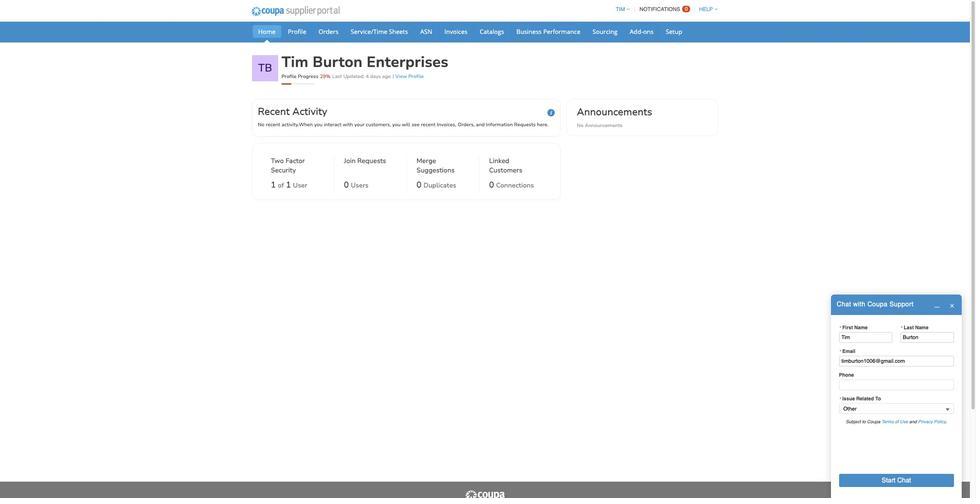 Task type: locate. For each thing, give the bounding box(es) containing it.
no right here.
[[577, 122, 584, 129]]

requests left here.
[[514, 121, 536, 128]]

you right when
[[314, 121, 323, 128]]

* inside * email
[[840, 349, 842, 354]]

1 horizontal spatial you
[[392, 121, 401, 128]]

1 left user
[[286, 179, 291, 190]]

merge suggestions
[[417, 157, 455, 175]]

service/time sheets link
[[346, 25, 413, 38]]

|
[[393, 73, 394, 80]]

1 vertical spatial last
[[904, 325, 914, 331]]

support
[[890, 301, 914, 308]]

tim
[[616, 6, 625, 12], [282, 52, 309, 72]]

coupa for support
[[868, 301, 888, 308]]

0
[[685, 6, 688, 12], [344, 179, 349, 190], [417, 179, 422, 190], [489, 179, 494, 190]]

profile right view
[[408, 73, 424, 80]]

0 horizontal spatial tim
[[282, 52, 309, 72]]

1 vertical spatial of
[[895, 419, 899, 425]]

announcements inside announcements no announcements
[[585, 122, 623, 129]]

0 horizontal spatial requests
[[357, 157, 386, 166]]

profile left progress
[[282, 73, 297, 80]]

0 horizontal spatial last
[[332, 73, 342, 80]]

tim inside tim burton enterprises profile progress 29% last updated: 4 days ago | view profile
[[282, 52, 309, 72]]

two factor security link
[[271, 157, 324, 177]]

tb
[[258, 61, 272, 75]]

name for first name
[[855, 325, 868, 331]]

0 vertical spatial of
[[278, 181, 284, 190]]

None text field
[[901, 332, 954, 343], [839, 356, 954, 367], [901, 332, 954, 343], [839, 356, 954, 367]]

sourcing link
[[587, 25, 623, 38]]

0 vertical spatial last
[[332, 73, 342, 80]]

will
[[402, 121, 410, 128]]

merge suggestions link
[[417, 157, 469, 177]]

1
[[271, 179, 276, 190], [286, 179, 291, 190]]

0 horizontal spatial coupa supplier portal image
[[246, 1, 345, 22]]

activity
[[292, 105, 327, 118]]

* email
[[840, 349, 856, 354]]

tim for tim burton enterprises profile progress 29% last updated: 4 days ago | view profile
[[282, 52, 309, 72]]

0 users
[[344, 179, 369, 190]]

setup
[[666, 27, 682, 36]]

None field
[[839, 403, 954, 414]]

0 horizontal spatial with
[[343, 121, 353, 128]]

0 connections
[[489, 179, 534, 190]]

issue
[[843, 396, 855, 402]]

tim up progress
[[282, 52, 309, 72]]

notifications 0
[[640, 6, 688, 12]]

1 name from the left
[[855, 325, 868, 331]]

None button
[[839, 474, 954, 487]]

use
[[900, 419, 908, 425]]

name
[[855, 325, 868, 331], [915, 325, 929, 331]]

0 horizontal spatial you
[[314, 121, 323, 128]]

coupa right to
[[867, 419, 881, 425]]

recent activity
[[258, 105, 327, 118]]

coupa supplier portal image
[[246, 1, 345, 22], [465, 490, 506, 498]]

text default image
[[934, 302, 940, 308], [950, 303, 955, 309]]

0 vertical spatial and
[[476, 121, 485, 128]]

days
[[370, 73, 381, 80]]

0 vertical spatial announcements
[[577, 105, 652, 119]]

service/time
[[351, 27, 387, 36]]

recent
[[258, 105, 290, 118]]

none field inside chat with coupa support dialog
[[839, 403, 954, 414]]

1 vertical spatial with
[[853, 301, 866, 308]]

0 left help
[[685, 6, 688, 12]]

and
[[476, 121, 485, 128], [910, 419, 917, 425]]

1 vertical spatial coupa
[[867, 419, 881, 425]]

last inside chat with coupa support dialog
[[904, 325, 914, 331]]

0 horizontal spatial of
[[278, 181, 284, 190]]

of inside chat with coupa support dialog
[[895, 419, 899, 425]]

related
[[856, 396, 874, 402]]

of down security
[[278, 181, 284, 190]]

burton
[[313, 52, 363, 72]]

last inside tim burton enterprises profile progress 29% last updated: 4 days ago | view profile
[[332, 73, 342, 80]]

* for last
[[901, 325, 903, 330]]

requests inside join requests link
[[357, 157, 386, 166]]

0 horizontal spatial no
[[258, 121, 265, 128]]

name for last name
[[915, 325, 929, 331]]

Select Issue text field
[[839, 403, 954, 414]]

29%
[[320, 73, 331, 80]]

2 recent from the left
[[421, 121, 436, 128]]

security
[[271, 166, 296, 175]]

profile
[[288, 27, 306, 36], [282, 73, 297, 80], [408, 73, 424, 80]]

1 horizontal spatial with
[[853, 301, 866, 308]]

here.
[[537, 121, 549, 128]]

and right use
[[910, 419, 917, 425]]

and inside chat with coupa support dialog
[[910, 419, 917, 425]]

1 vertical spatial and
[[910, 419, 917, 425]]

0 duplicates
[[417, 179, 456, 190]]

and right the orders,
[[476, 121, 485, 128]]

last down support
[[904, 325, 914, 331]]

no down recent
[[258, 121, 265, 128]]

1 down security
[[271, 179, 276, 190]]

0 down customers
[[489, 179, 494, 190]]

announcements
[[577, 105, 652, 119], [585, 122, 623, 129]]

* last name
[[901, 325, 929, 331]]

orders link
[[313, 25, 344, 38]]

1 horizontal spatial coupa supplier portal image
[[465, 490, 506, 498]]

0 horizontal spatial recent
[[266, 121, 280, 128]]

business performance
[[517, 27, 581, 36]]

tb image
[[252, 55, 278, 81]]

of left use
[[895, 419, 899, 425]]

1 horizontal spatial and
[[910, 419, 917, 425]]

2 name from the left
[[915, 325, 929, 331]]

0 left the users
[[344, 179, 349, 190]]

recent down recent
[[266, 121, 280, 128]]

merge
[[417, 157, 436, 166]]

* left issue on the bottom right of page
[[840, 396, 842, 401]]

recent
[[266, 121, 280, 128], [421, 121, 436, 128]]

* left email
[[840, 349, 842, 354]]

2 1 from the left
[[286, 179, 291, 190]]

0 horizontal spatial name
[[855, 325, 868, 331]]

1 horizontal spatial of
[[895, 419, 899, 425]]

* issue related to
[[840, 396, 881, 402]]

* down support
[[901, 325, 903, 330]]

when
[[299, 121, 313, 128]]

1 horizontal spatial tim
[[616, 6, 625, 12]]

coupa left support
[[868, 301, 888, 308]]

1 horizontal spatial last
[[904, 325, 914, 331]]

1 horizontal spatial name
[[915, 325, 929, 331]]

* for email
[[840, 349, 842, 354]]

terms of use link
[[882, 419, 908, 425]]

0 for 0 users
[[344, 179, 349, 190]]

.
[[946, 419, 947, 425]]

interact
[[324, 121, 342, 128]]

with right chat
[[853, 301, 866, 308]]

0 vertical spatial tim
[[616, 6, 625, 12]]

0 left duplicates
[[417, 179, 422, 190]]

no
[[258, 121, 265, 128], [577, 122, 584, 129]]

1 horizontal spatial recent
[[421, 121, 436, 128]]

tim up sourcing link
[[616, 6, 625, 12]]

navigation
[[612, 1, 718, 17]]

to
[[862, 419, 866, 425]]

requests
[[514, 121, 536, 128], [357, 157, 386, 166]]

1 vertical spatial announcements
[[585, 122, 623, 129]]

last right 29% on the left of page
[[332, 73, 342, 80]]

join requests
[[344, 157, 386, 166]]

home
[[258, 27, 276, 36]]

two
[[271, 157, 284, 166]]

1 horizontal spatial no
[[577, 122, 584, 129]]

0 vertical spatial coupa
[[868, 301, 888, 308]]

1 vertical spatial requests
[[357, 157, 386, 166]]

you
[[314, 121, 323, 128], [392, 121, 401, 128]]

* inside * last name
[[901, 325, 903, 330]]

1 horizontal spatial 1
[[286, 179, 291, 190]]

*
[[840, 325, 842, 330], [901, 325, 903, 330], [840, 349, 842, 354], [840, 396, 842, 401]]

requests right the join
[[357, 157, 386, 166]]

phone
[[839, 372, 854, 378]]

* left first
[[840, 325, 842, 330]]

additional information image
[[548, 109, 555, 116]]

0 horizontal spatial and
[[476, 121, 485, 128]]

you left will
[[392, 121, 401, 128]]

with left your
[[343, 121, 353, 128]]

* inside * issue related to
[[840, 396, 842, 401]]

0 vertical spatial with
[[343, 121, 353, 128]]

* inside * first name
[[840, 325, 842, 330]]

0 horizontal spatial 1
[[271, 179, 276, 190]]

recent right see
[[421, 121, 436, 128]]

coupa for terms
[[867, 419, 881, 425]]

see
[[412, 121, 420, 128]]

notifications
[[640, 6, 680, 12]]

orders
[[319, 27, 339, 36]]

last
[[332, 73, 342, 80], [904, 325, 914, 331]]

0 vertical spatial requests
[[514, 121, 536, 128]]

1 1 from the left
[[271, 179, 276, 190]]

1 vertical spatial tim
[[282, 52, 309, 72]]

tim for tim
[[616, 6, 625, 12]]

* for first
[[840, 325, 842, 330]]

None text field
[[839, 332, 893, 343]]

connections
[[496, 181, 534, 190]]



Task type: vqa. For each thing, say whether or not it's contained in the screenshot.


Task type: describe. For each thing, give the bounding box(es) containing it.
no recent activity. when you interact with your customers, you will see recent invoices, orders, and information requests here.
[[258, 121, 549, 128]]

chat with coupa support
[[837, 301, 914, 308]]

with inside chat with coupa support dialog
[[853, 301, 866, 308]]

1 of 1 user
[[271, 179, 307, 190]]

add-
[[630, 27, 643, 36]]

terms
[[882, 419, 894, 425]]

0 horizontal spatial text default image
[[934, 302, 940, 308]]

suggestions
[[417, 166, 455, 175]]

1 vertical spatial coupa supplier portal image
[[465, 490, 506, 498]]

home link
[[253, 25, 281, 38]]

1 you from the left
[[314, 121, 323, 128]]

chat
[[837, 301, 851, 308]]

linked
[[489, 157, 509, 166]]

0 for 0 connections
[[489, 179, 494, 190]]

catalogs
[[480, 27, 504, 36]]

add-ons link
[[625, 25, 659, 38]]

join requests link
[[344, 157, 386, 177]]

subject
[[846, 419, 861, 425]]

0 inside notifications 0
[[685, 6, 688, 12]]

sourcing
[[593, 27, 618, 36]]

orders,
[[458, 121, 475, 128]]

* first name
[[840, 325, 868, 331]]

ons
[[643, 27, 654, 36]]

enterprises
[[367, 52, 448, 72]]

view
[[395, 73, 407, 80]]

business
[[517, 27, 542, 36]]

navigation containing notifications 0
[[612, 1, 718, 17]]

of inside 1 of 1 user
[[278, 181, 284, 190]]

1 horizontal spatial requests
[[514, 121, 536, 128]]

subject to coupa terms of use and privacy policy .
[[846, 419, 947, 425]]

invoices,
[[437, 121, 457, 128]]

1 recent from the left
[[266, 121, 280, 128]]

2 you from the left
[[392, 121, 401, 128]]

0 for 0 duplicates
[[417, 179, 422, 190]]

activity.
[[282, 121, 299, 128]]

1 horizontal spatial text default image
[[950, 303, 955, 309]]

asn
[[420, 27, 432, 36]]

email
[[843, 349, 856, 354]]

join
[[344, 157, 356, 166]]

* for issue
[[840, 396, 842, 401]]

updated:
[[343, 73, 365, 80]]

profile link
[[283, 25, 312, 38]]

help
[[699, 6, 713, 12]]

tim link
[[612, 6, 630, 12]]

to
[[876, 396, 881, 402]]

ago
[[382, 73, 391, 80]]

Phone telephone field
[[839, 380, 954, 390]]

duplicates
[[424, 181, 456, 190]]

progress
[[298, 73, 318, 80]]

two factor security
[[271, 157, 305, 175]]

customers
[[489, 166, 523, 175]]

user
[[293, 181, 307, 190]]

invoices link
[[439, 25, 473, 38]]

catalogs link
[[475, 25, 510, 38]]

business performance link
[[511, 25, 586, 38]]

4
[[366, 73, 369, 80]]

add-ons
[[630, 27, 654, 36]]

chat with coupa support dialog
[[831, 295, 962, 498]]

service/time sheets
[[351, 27, 408, 36]]

profile right 'home' link
[[288, 27, 306, 36]]

announcements no announcements
[[577, 105, 652, 129]]

linked customers
[[489, 157, 523, 175]]

tim burton enterprises profile progress 29% last updated: 4 days ago | view profile
[[282, 52, 448, 80]]

setup link
[[661, 25, 688, 38]]

sheets
[[389, 27, 408, 36]]

customers,
[[366, 121, 391, 128]]

invoices
[[445, 27, 468, 36]]

linked customers link
[[489, 157, 542, 177]]

privacy
[[918, 419, 933, 425]]

factor
[[286, 157, 305, 166]]

users
[[351, 181, 369, 190]]

policy
[[934, 419, 946, 425]]

none text field inside chat with coupa support dialog
[[839, 332, 893, 343]]

asn link
[[415, 25, 438, 38]]

help link
[[696, 6, 718, 12]]

no inside announcements no announcements
[[577, 122, 584, 129]]

0 vertical spatial coupa supplier portal image
[[246, 1, 345, 22]]

information
[[486, 121, 513, 128]]

your
[[354, 121, 365, 128]]

none button inside chat with coupa support dialog
[[839, 474, 954, 487]]

performance
[[543, 27, 581, 36]]

first
[[843, 325, 853, 331]]

view profile link
[[395, 73, 424, 80]]



